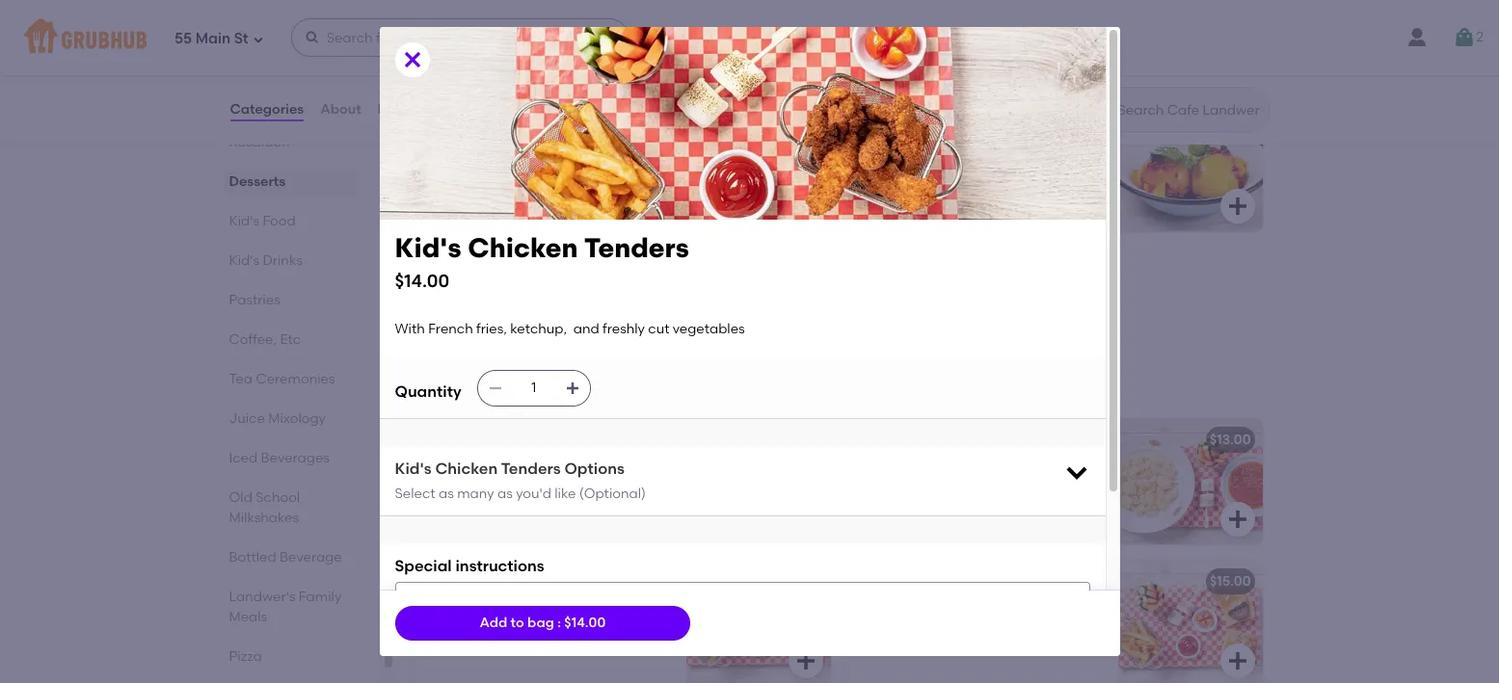 Task type: describe. For each thing, give the bounding box(es) containing it.
mango perfume (v) image
[[1118, 106, 1263, 231]]

tomato
[[426, 459, 476, 476]]

mango for mango perfume (v)
[[858, 119, 904, 135]]

add
[[480, 615, 507, 631]]

juice mixology
[[229, 411, 326, 427]]

mixology
[[268, 411, 326, 427]]

food inside kid's food tab
[[263, 213, 296, 229]]

:
[[557, 615, 561, 631]]

your
[[992, 459, 1021, 476]]

+
[[647, 146, 655, 162]]

options
[[564, 460, 625, 478]]

pizza inside tab
[[229, 649, 262, 665]]

bottled
[[229, 550, 276, 566]]

of inside pasta with sauce of your choice: tomato, cream, butter, oil, rosé served with vegetables
[[976, 459, 989, 476]]

0 vertical spatial desserts
[[410, 61, 497, 85]]

you'd
[[516, 486, 551, 502]]

served
[[858, 498, 903, 515]]

kid's food inside kid's food tab
[[229, 213, 296, 229]]

rosé
[[1037, 479, 1069, 495]]

dessert waffle
[[426, 119, 522, 135]]

vegetables
[[936, 498, 1010, 515]]

chicken for kid's chicken tenders
[[468, 231, 578, 264]]

mango perfume (v)
[[858, 119, 986, 135]]

bottled beverage tab
[[229, 548, 349, 568]]

iced beverages
[[229, 450, 330, 467]]

iced beverages tab
[[229, 448, 349, 469]]

oil,
[[1013, 479, 1034, 495]]

1 horizontal spatial pizza
[[461, 432, 495, 448]]

with inside two mini hamburgers in sesame buns with french fries, ketchup and freshly cut vegetables
[[892, 621, 920, 637]]

chocolate
[[575, 146, 644, 162]]

search icon image
[[1087, 98, 1110, 121]]

svg image for $14.00
[[794, 650, 817, 673]]

svg image inside 2 button
[[1453, 26, 1476, 49]]

pasta with sauce of your choice: tomato, cream, butter, oil, rosé served with vegetables
[[858, 459, 1074, 515]]

main
[[195, 30, 231, 47]]

bottled beverage
[[229, 550, 342, 566]]

school
[[256, 490, 300, 506]]

pastries
[[229, 292, 280, 309]]

scoop
[[498, 260, 540, 277]]

$14.00 inside kid's chicken tenders $14.00
[[395, 270, 450, 292]]

pizza tab
[[229, 647, 349, 667]]

desserts tab
[[229, 172, 349, 192]]

coffee, etc
[[229, 332, 301, 348]]

$12.00
[[778, 119, 819, 135]]

tomato,
[[858, 479, 911, 495]]

Search Cafe Landwer search field
[[1116, 101, 1263, 120]]

dessert
[[426, 119, 476, 135]]

fries, inside two mini hamburgers in sesame buns with french fries, ketchup and freshly cut vegetables
[[968, 621, 999, 637]]

add to bag : $14.00
[[480, 615, 606, 631]]

0 vertical spatial and
[[573, 321, 599, 337]]

tenders for kid's chicken tenders
[[584, 231, 689, 264]]

many
[[457, 486, 494, 502]]

with inside 4 pieces of waffle with chocolate + vanilla ice cream, chocolate syrup, whipped cream, strawberry
[[544, 146, 571, 162]]

kid's chicken tenders $14.00
[[395, 231, 689, 292]]

select
[[395, 486, 435, 502]]

2 vertical spatial chicken
[[461, 574, 515, 590]]

cut inside tomato sauce & mozzarella with freshly cut vegetables
[[471, 479, 493, 495]]

freshly down the scoop)
[[603, 321, 645, 337]]

like
[[555, 486, 576, 502]]

(two
[[543, 260, 575, 277]]

1 vertical spatial with french fries, ketchup,  and freshly cut vegetables
[[426, 601, 627, 637]]

tomato sauce & mozzarella with freshly cut vegetables
[[426, 459, 638, 495]]

sorbet
[[907, 146, 949, 162]]

2 as from the left
[[497, 486, 513, 502]]

freshly inside tomato sauce & mozzarella with freshly cut vegetables
[[426, 479, 468, 495]]

old
[[229, 490, 252, 506]]

french
[[923, 621, 965, 637]]

tea
[[229, 371, 253, 388]]

kid's chicken tenders image
[[686, 561, 831, 684]]

0 vertical spatial french
[[428, 321, 473, 337]]

drinks
[[263, 253, 303, 269]]

&
[[524, 459, 534, 476]]

kid's inside tab
[[229, 213, 259, 229]]

kid's pizza image
[[686, 419, 831, 545]]

kid's chicken tenders options select as many as you'd like (optional)
[[395, 460, 646, 502]]

butter,
[[967, 479, 1010, 495]]

buns
[[858, 621, 889, 637]]

ice
[[473, 165, 492, 182]]

landwer's family meals tab
[[229, 587, 349, 628]]

of inside 4 pieces of waffle with chocolate + vanilla ice cream, chocolate syrup, whipped cream, strawberry
[[482, 146, 495, 162]]

0 vertical spatial cream,
[[495, 165, 542, 182]]

hamburgers
[[918, 601, 998, 617]]

tenders for kid's chicken tenders options
[[501, 460, 561, 478]]

and inside two mini hamburgers in sesame buns with french fries, ketchup and freshly cut vegetables
[[1059, 621, 1085, 637]]

dessert waffle image
[[686, 106, 831, 231]]

berries
[[858, 165, 902, 182]]

sauce inside tomato sauce & mozzarella with freshly cut vegetables
[[479, 459, 521, 476]]

with inside with french fries, ketchup,  and freshly cut vegetables
[[426, 601, 456, 617]]

1 horizontal spatial $14.00
[[564, 615, 606, 631]]

1 vertical spatial french
[[459, 601, 504, 617]]

sliders
[[892, 574, 936, 590]]

an
[[983, 146, 1000, 162]]

family
[[299, 589, 342, 605]]

ketchup
[[1002, 621, 1056, 637]]

kid's
[[858, 574, 889, 590]]

reviews button
[[377, 75, 432, 145]]

special instructions
[[395, 557, 544, 576]]

with inside mango sorbet with an array of berries
[[952, 146, 979, 162]]

perfume
[[907, 119, 963, 135]]

desserts inside 'tab'
[[229, 174, 286, 190]]

0 vertical spatial ketchup,
[[510, 321, 567, 337]]

cut inside two mini hamburgers in sesame buns with french fries, ketchup and freshly cut vegetables
[[903, 640, 925, 656]]

pieces
[[437, 146, 479, 162]]

about button
[[319, 75, 362, 145]]

iced
[[229, 450, 258, 467]]

choice:
[[1024, 459, 1074, 476]]

2 vertical spatial tenders
[[518, 574, 570, 590]]

rosalach
[[229, 134, 290, 150]]

st
[[234, 30, 248, 47]]

$9.00
[[1216, 119, 1251, 135]]

instructions
[[456, 557, 544, 576]]

4
[[426, 146, 433, 162]]

vegetables inside two mini hamburgers in sesame buns with french fries, ketchup and freshly cut vegetables
[[928, 640, 1000, 656]]

waffle inside 4 pieces of waffle with chocolate + vanilla ice cream, chocolate syrup, whipped cream, strawberry
[[499, 146, 541, 162]]

kid's pizza
[[426, 432, 495, 448]]



Task type: locate. For each thing, give the bounding box(es) containing it.
categories
[[230, 101, 304, 117]]

1 horizontal spatial and
[[601, 601, 627, 617]]

1 vertical spatial mango
[[858, 146, 904, 162]]

(optional)
[[579, 486, 646, 502]]

$14.00 down 'whipped'
[[395, 270, 450, 292]]

with up cream,
[[898, 459, 928, 476]]

desserts
[[410, 61, 497, 85], [229, 174, 286, 190]]

Input item quantity number field
[[513, 371, 555, 406]]

to
[[511, 615, 524, 631]]

1 vertical spatial $14.00
[[778, 574, 819, 590]]

kid's food up the kid's drinks
[[229, 213, 296, 229]]

1 horizontal spatial svg image
[[1226, 195, 1249, 218]]

kid's inside kid's chicken tenders options select as many as you'd like (optional)
[[395, 460, 432, 478]]

2
[[1476, 29, 1484, 45]]

with down special
[[426, 601, 456, 617]]

ice
[[426, 260, 446, 277]]

2 vertical spatial and
[[1059, 621, 1085, 637]]

$14.00 right :
[[564, 615, 606, 631]]

0 horizontal spatial $13.00
[[778, 432, 819, 448]]

pizza
[[461, 432, 495, 448], [229, 649, 262, 665]]

freshly left add
[[426, 621, 468, 637]]

quantity
[[395, 382, 462, 401]]

1 vertical spatial svg image
[[1226, 195, 1249, 218]]

0 vertical spatial tenders
[[584, 231, 689, 264]]

1 vertical spatial ketchup,
[[541, 601, 598, 617]]

as down the tomato
[[439, 486, 454, 502]]

kid's inside tab
[[229, 253, 259, 269]]

main navigation navigation
[[0, 0, 1499, 75]]

1 vertical spatial cream,
[[486, 185, 532, 201]]

sauce left &
[[479, 459, 521, 476]]

0 horizontal spatial food
[[263, 213, 296, 229]]

2 horizontal spatial of
[[1041, 146, 1054, 162]]

0 vertical spatial mango
[[858, 119, 904, 135]]

1 sauce from the left
[[479, 459, 521, 476]]

1 horizontal spatial of
[[976, 459, 989, 476]]

chocolate
[[545, 165, 611, 182]]

0 vertical spatial kid's food
[[229, 213, 296, 229]]

tenders inside kid's chicken tenders $14.00
[[584, 231, 689, 264]]

bag
[[527, 615, 554, 631]]

landwer's
[[229, 589, 296, 605]]

1 horizontal spatial kid's food
[[410, 374, 517, 398]]

55 main st
[[175, 30, 248, 47]]

kid's drinks tab
[[229, 251, 349, 271]]

mozzarella
[[537, 459, 608, 476]]

array
[[1003, 146, 1038, 162]]

0 horizontal spatial and
[[573, 321, 599, 337]]

with up chocolate
[[544, 146, 571, 162]]

2 horizontal spatial $14.00
[[778, 574, 819, 590]]

pizza up the tomato
[[461, 432, 495, 448]]

1 vertical spatial desserts
[[229, 174, 286, 190]]

1 horizontal spatial desserts
[[410, 61, 497, 85]]

svg image
[[1453, 26, 1476, 49], [1226, 195, 1249, 218], [794, 650, 817, 673]]

0 vertical spatial food
[[263, 213, 296, 229]]

two
[[858, 601, 884, 617]]

french down kid's chicken tenders
[[459, 601, 504, 617]]

tea ceremonies
[[229, 371, 335, 388]]

ketchup, right to
[[541, 601, 598, 617]]

french down 'ice'
[[428, 321, 473, 337]]

0 horizontal spatial fries,
[[476, 321, 507, 337]]

0 vertical spatial svg image
[[1453, 26, 1476, 49]]

with down cream,
[[906, 498, 933, 515]]

with inside tomato sauce & mozzarella with freshly cut vegetables
[[611, 459, 638, 476]]

with inside pasta with sauce of your choice: tomato, cream, butter, oil, rosé served with vegetables
[[906, 498, 933, 515]]

svg image for $9.00
[[1226, 195, 1249, 218]]

kid's pasta image
[[1118, 419, 1263, 545]]

ceremonies
[[256, 371, 335, 388]]

$13.00 for tomato sauce & mozzarella with freshly cut vegetables
[[778, 432, 819, 448]]

1 vertical spatial waffle
[[499, 146, 541, 162]]

0 horizontal spatial sauce
[[479, 459, 521, 476]]

desserts down rosalach
[[229, 174, 286, 190]]

reviews
[[378, 101, 431, 117]]

ketchup, up input item quantity number field
[[510, 321, 567, 337]]

vegetables
[[673, 321, 745, 337], [496, 479, 568, 495], [496, 621, 568, 637], [928, 640, 1000, 656]]

pasta inside pasta with sauce of your choice: tomato, cream, butter, oil, rosé served with vegetables
[[858, 459, 895, 476]]

kid's chicken tenders
[[426, 574, 570, 590]]

1 horizontal spatial fries,
[[507, 601, 538, 617]]

juice mixology tab
[[229, 409, 349, 429]]

0 horizontal spatial of
[[482, 146, 495, 162]]

with up (optional)
[[611, 459, 638, 476]]

kid's food up 'kid's pizza' on the bottom
[[410, 374, 517, 398]]

1 horizontal spatial sauce
[[932, 459, 973, 476]]

4 pieces of waffle with chocolate + vanilla ice cream, chocolate syrup, whipped cream, strawberry
[[426, 146, 655, 201]]

vegetables inside tomato sauce & mozzarella with freshly cut vegetables
[[496, 479, 568, 495]]

pizza down meals in the bottom left of the page
[[229, 649, 262, 665]]

beverage
[[280, 550, 342, 566]]

cream,
[[915, 479, 964, 495]]

vanilla
[[426, 165, 469, 182]]

0 vertical spatial fries,
[[476, 321, 507, 337]]

0 horizontal spatial as
[[439, 486, 454, 502]]

pastries tab
[[229, 290, 349, 310]]

2 horizontal spatial svg image
[[1453, 26, 1476, 49]]

mango
[[858, 119, 904, 135], [858, 146, 904, 162]]

1 horizontal spatial food
[[466, 374, 517, 398]]

waffle down dessert waffle
[[499, 146, 541, 162]]

1 vertical spatial chicken
[[435, 460, 498, 478]]

0 vertical spatial waffle
[[479, 119, 522, 135]]

with
[[395, 321, 425, 337], [898, 459, 928, 476], [426, 601, 456, 617]]

landwer's family meals
[[229, 589, 342, 626]]

2 horizontal spatial with
[[898, 459, 928, 476]]

with
[[544, 146, 571, 162], [952, 146, 979, 162], [611, 459, 638, 476], [906, 498, 933, 515], [892, 621, 920, 637]]

kid's pasta
[[858, 432, 931, 448]]

$15.00
[[1210, 574, 1251, 590]]

of up ice
[[482, 146, 495, 162]]

meals
[[229, 609, 267, 626]]

1 vertical spatial kid's food
[[410, 374, 517, 398]]

ice cream scoop (two scoop)
[[426, 260, 626, 277]]

waffle right the dessert
[[479, 119, 522, 135]]

0 vertical spatial with french fries, ketchup,  and freshly cut vegetables
[[395, 321, 745, 337]]

sauce up cream,
[[932, 459, 973, 476]]

sesame
[[1016, 601, 1067, 617]]

strawberry
[[536, 185, 606, 201]]

2 horizontal spatial fries,
[[968, 621, 999, 637]]

0 vertical spatial pasta
[[893, 432, 931, 448]]

chicken inside kid's chicken tenders options select as many as you'd like (optional)
[[435, 460, 498, 478]]

chicken inside kid's chicken tenders $14.00
[[468, 231, 578, 264]]

$14.00 left "kid's"
[[778, 574, 819, 590]]

and down the scoop)
[[573, 321, 599, 337]]

freshly down the tomato
[[426, 479, 468, 495]]

kid's inside kid's chicken tenders $14.00
[[395, 231, 461, 264]]

0 horizontal spatial desserts
[[229, 174, 286, 190]]

cream, down ice
[[486, 185, 532, 201]]

with up quantity
[[395, 321, 425, 337]]

scoop)
[[579, 260, 626, 277]]

55
[[175, 30, 192, 47]]

1 vertical spatial with
[[898, 459, 928, 476]]

0 horizontal spatial pizza
[[229, 649, 262, 665]]

of up butter,
[[976, 459, 989, 476]]

2 horizontal spatial and
[[1059, 621, 1085, 637]]

with down mini
[[892, 621, 920, 637]]

tenders down syrup,
[[584, 231, 689, 264]]

2 sauce from the left
[[932, 459, 973, 476]]

1 vertical spatial food
[[466, 374, 517, 398]]

mini
[[887, 601, 915, 617]]

and down the sesame
[[1059, 621, 1085, 637]]

categories button
[[229, 75, 305, 145]]

and right :
[[601, 601, 627, 617]]

french
[[428, 321, 473, 337], [459, 601, 504, 617]]

2 vertical spatial svg image
[[794, 650, 817, 673]]

2 vertical spatial $14.00
[[564, 615, 606, 631]]

tenders up add to bag : $14.00
[[518, 574, 570, 590]]

1 $13.00 from the left
[[778, 432, 819, 448]]

svg image
[[304, 30, 320, 45], [252, 33, 264, 45], [401, 48, 424, 71], [794, 195, 817, 218], [488, 381, 503, 396], [565, 381, 580, 396], [1063, 459, 1090, 486], [794, 508, 817, 531], [1226, 508, 1249, 531], [1226, 650, 1249, 673]]

1 vertical spatial and
[[601, 601, 627, 617]]

of inside mango sorbet with an array of berries
[[1041, 146, 1054, 162]]

of
[[482, 146, 495, 162], [1041, 146, 1054, 162], [976, 459, 989, 476]]

0 vertical spatial pizza
[[461, 432, 495, 448]]

2 $13.00 from the left
[[1210, 432, 1251, 448]]

0 horizontal spatial svg image
[[794, 650, 817, 673]]

freshly down buns
[[858, 640, 900, 656]]

mango sorbet with an array of berries
[[858, 146, 1054, 182]]

kid's drinks
[[229, 253, 303, 269]]

2 vertical spatial fries,
[[968, 621, 999, 637]]

kid's sliders image
[[1118, 561, 1263, 684]]

juice
[[229, 411, 265, 427]]

2 vertical spatial with
[[426, 601, 456, 617]]

about
[[320, 101, 361, 117]]

in
[[1001, 601, 1013, 617]]

chicken for kid's chicken tenders options
[[435, 460, 498, 478]]

1 as from the left
[[439, 486, 454, 502]]

tenders up you'd
[[501, 460, 561, 478]]

food up 'kid's pizza' on the bottom
[[466, 374, 517, 398]]

food up drinks
[[263, 213, 296, 229]]

food
[[263, 213, 296, 229], [466, 374, 517, 398]]

mango inside mango sorbet with an array of berries
[[858, 146, 904, 162]]

1 horizontal spatial as
[[497, 486, 513, 502]]

freshly
[[603, 321, 645, 337], [426, 479, 468, 495], [426, 621, 468, 637], [858, 640, 900, 656]]

0 horizontal spatial $14.00
[[395, 270, 450, 292]]

1 vertical spatial tenders
[[501, 460, 561, 478]]

tea ceremonies tab
[[229, 369, 349, 390]]

2 mango from the top
[[858, 146, 904, 162]]

cut
[[648, 321, 670, 337], [471, 479, 493, 495], [471, 621, 493, 637], [903, 640, 925, 656]]

etc
[[280, 332, 301, 348]]

ice cream scoop (two scoop) button
[[414, 248, 831, 335]]

1 mango from the top
[[858, 119, 904, 135]]

1 vertical spatial fries,
[[507, 601, 538, 617]]

0 vertical spatial chicken
[[468, 231, 578, 264]]

pasta up cream,
[[893, 432, 931, 448]]

kid's sliders
[[858, 574, 936, 590]]

1 vertical spatial pizza
[[229, 649, 262, 665]]

(v)
[[966, 119, 986, 135]]

cream, right ice
[[495, 165, 542, 182]]

$14.00
[[395, 270, 450, 292], [778, 574, 819, 590], [564, 615, 606, 631]]

$13.00 for pasta with sauce of your choice: tomato, cream, butter, oil, rosé served with vegetables
[[1210, 432, 1251, 448]]

fries, down kid's chicken tenders
[[507, 601, 538, 617]]

old school milkshakes tab
[[229, 488, 349, 528]]

two mini hamburgers in sesame buns with french fries, ketchup and freshly cut vegetables
[[858, 601, 1085, 656]]

with left an
[[952, 146, 979, 162]]

with inside pasta with sauce of your choice: tomato, cream, butter, oil, rosé served with vegetables
[[898, 459, 928, 476]]

special
[[395, 557, 452, 576]]

tenders
[[584, 231, 689, 264], [501, 460, 561, 478], [518, 574, 570, 590]]

as left you'd
[[497, 486, 513, 502]]

rosalach tab
[[229, 132, 349, 152]]

0 horizontal spatial with
[[395, 321, 425, 337]]

sauce inside pasta with sauce of your choice: tomato, cream, butter, oil, rosé served with vegetables
[[932, 459, 973, 476]]

beverages
[[261, 450, 330, 467]]

of right array
[[1041, 146, 1054, 162]]

1 horizontal spatial $13.00
[[1210, 432, 1251, 448]]

coffee, etc tab
[[229, 330, 349, 350]]

cream
[[449, 260, 495, 277]]

freshly inside two mini hamburgers in sesame buns with french fries, ketchup and freshly cut vegetables
[[858, 640, 900, 656]]

1 horizontal spatial with
[[426, 601, 456, 617]]

syrup,
[[615, 165, 653, 182]]

0 vertical spatial $14.00
[[395, 270, 450, 292]]

0 vertical spatial with
[[395, 321, 425, 337]]

desserts up the dessert
[[410, 61, 497, 85]]

fries, down "cream"
[[476, 321, 507, 337]]

freshly inside with french fries, ketchup,  and freshly cut vegetables
[[426, 621, 468, 637]]

ketchup, inside with french fries, ketchup,  and freshly cut vegetables
[[541, 601, 598, 617]]

0 horizontal spatial kid's food
[[229, 213, 296, 229]]

kid's food tab
[[229, 211, 349, 231]]

pasta up 'tomato,' on the right of page
[[858, 459, 895, 476]]

fries, down hamburgers
[[968, 621, 999, 637]]

mango for mango sorbet with an array of berries
[[858, 146, 904, 162]]

as
[[439, 486, 454, 502], [497, 486, 513, 502]]

milkshakes
[[229, 510, 299, 526]]

tenders inside kid's chicken tenders options select as many as you'd like (optional)
[[501, 460, 561, 478]]

1 vertical spatial pasta
[[858, 459, 895, 476]]



Task type: vqa. For each thing, say whether or not it's contained in the screenshot.
Desserts
yes



